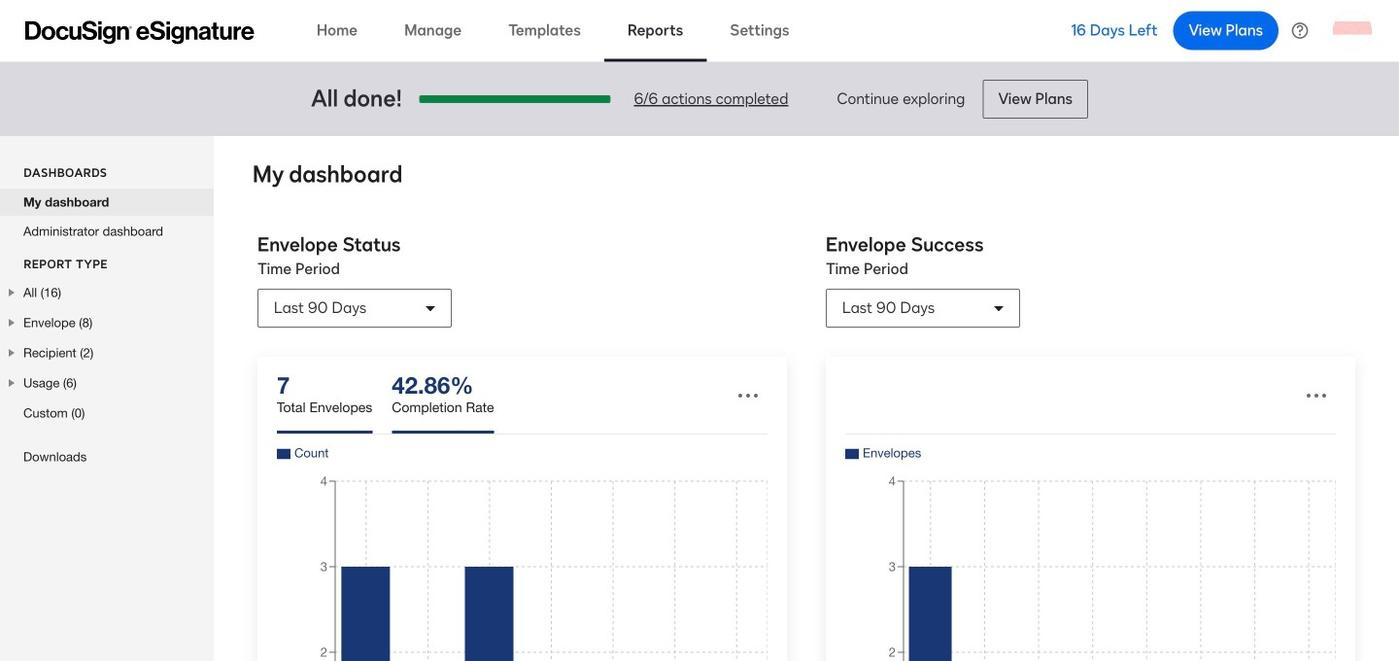 Task type: locate. For each thing, give the bounding box(es) containing it.
your uploaded profile image image
[[1334, 11, 1373, 50]]

1 horizontal spatial region
[[846, 435, 1337, 661]]

0 horizontal spatial region
[[277, 435, 768, 661]]

region
[[277, 435, 768, 661], [846, 435, 1337, 661]]



Task type: describe. For each thing, give the bounding box(es) containing it.
1 region from the left
[[277, 435, 768, 661]]

docusign esignature image
[[25, 21, 255, 44]]

2 region from the left
[[846, 435, 1337, 661]]



Task type: vqa. For each thing, say whether or not it's contained in the screenshot.
DocuSignLogo
no



